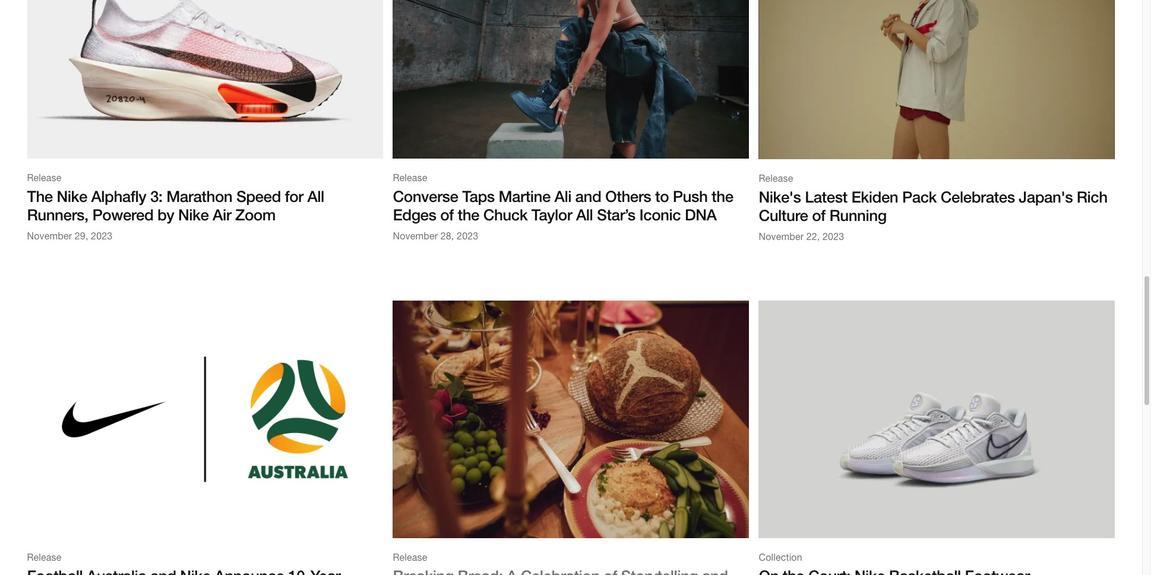 Task type: vqa. For each thing, say whether or not it's contained in the screenshot.
the bottom Brand's
no



Task type: describe. For each thing, give the bounding box(es) containing it.
28,
[[441, 231, 454, 242]]

all inside release converse taps martine ali and others to push the edges of the chuck taylor all star's iconic dna
[[577, 206, 593, 224]]

runners,
[[27, 206, 88, 224]]

ekiden
[[852, 188, 899, 206]]

release nike's latest ekiden pack celebrates japan's rich culture of running
[[759, 173, 1108, 225]]

november 28, 2023
[[393, 231, 479, 242]]

chuck
[[484, 206, 528, 224]]

all inside release the nike alphafly 3: marathon speed for all runners, powered by nike air zoom
[[308, 187, 324, 206]]

running
[[830, 206, 887, 225]]

for
[[285, 187, 304, 206]]

release for nike's
[[759, 173, 794, 184]]

1 horizontal spatial the
[[712, 187, 734, 206]]

japan's
[[1020, 188, 1073, 206]]

2023 for running
[[823, 231, 845, 242]]

others
[[606, 187, 652, 206]]

pack
[[903, 188, 937, 206]]

dna
[[685, 206, 717, 224]]

edges
[[393, 206, 437, 224]]

of inside release nike's latest ekiden pack celebrates japan's rich culture of running
[[813, 206, 826, 225]]

november for the nike alphafly 3: marathon speed for all runners, powered by nike air zoom
[[27, 231, 72, 242]]

1 horizontal spatial nike
[[178, 206, 209, 224]]

zoom
[[235, 206, 276, 224]]

air
[[213, 206, 231, 224]]

speed
[[236, 187, 281, 206]]

the
[[27, 187, 53, 206]]

release converse taps martine ali and others to push the edges of the chuck taylor all star's iconic dna
[[393, 172, 734, 224]]

29,
[[75, 231, 88, 242]]

collection
[[759, 552, 803, 563]]

taps
[[463, 187, 495, 206]]

latest
[[805, 188, 848, 206]]

martine
[[499, 187, 551, 206]]

release for the
[[27, 172, 62, 183]]

collection link
[[759, 301, 1116, 575]]

ali
[[555, 187, 572, 206]]

to
[[656, 187, 669, 206]]

3:
[[150, 187, 163, 206]]

powered
[[92, 206, 154, 224]]



Task type: locate. For each thing, give the bounding box(es) containing it.
nike up 'runners,'
[[57, 187, 87, 206]]

2023 right 22,
[[823, 231, 845, 242]]

2023 right 28,
[[457, 231, 479, 242]]

1 horizontal spatial all
[[577, 206, 593, 224]]

november 22, 2023
[[759, 231, 845, 242]]

culture
[[759, 206, 809, 225]]

2 horizontal spatial november
[[759, 231, 804, 242]]

release inside release converse taps martine ali and others to push the edges of the chuck taylor all star's iconic dna
[[393, 172, 428, 183]]

november down culture
[[759, 231, 804, 242]]

nike
[[57, 187, 87, 206], [178, 206, 209, 224]]

release inside release nike's latest ekiden pack celebrates japan's rich culture of running
[[759, 173, 794, 184]]

converse x martine ali image
[[393, 0, 750, 159]]

0 horizontal spatial the
[[458, 206, 480, 224]]

of up 28,
[[441, 206, 454, 224]]

of down latest
[[813, 206, 826, 225]]

nike down marathon
[[178, 206, 209, 224]]

november
[[27, 231, 72, 242], [393, 231, 438, 242], [759, 231, 804, 242]]

november down edges
[[393, 231, 438, 242]]

of inside release converse taps martine ali and others to push the edges of the chuck taylor all star's iconic dna
[[441, 206, 454, 224]]

22,
[[807, 231, 820, 242]]

of
[[441, 206, 454, 224], [813, 206, 826, 225]]

marathon
[[167, 187, 233, 206]]

and
[[576, 187, 602, 206]]

release
[[27, 172, 62, 183], [393, 172, 428, 183], [759, 173, 794, 184], [393, 552, 428, 563], [27, 552, 62, 563]]

converse
[[393, 187, 459, 206]]

the up dna
[[712, 187, 734, 206]]

2023
[[91, 231, 113, 242], [457, 231, 479, 242], [823, 231, 845, 242]]

0 horizontal spatial 2023
[[91, 231, 113, 242]]

all down and at the top
[[577, 206, 593, 224]]

november for converse taps martine ali and others to push the edges of the chuck taylor all star's iconic dna
[[393, 231, 438, 242]]

release for converse
[[393, 172, 428, 183]]

release the nike alphafly 3: marathon speed for all runners, powered by nike air zoom
[[27, 172, 324, 224]]

0 horizontal spatial nike
[[57, 187, 87, 206]]

november 29, 2023
[[27, 231, 113, 242]]

taylor
[[532, 206, 573, 224]]

1 horizontal spatial november
[[393, 231, 438, 242]]

0 horizontal spatial all
[[308, 187, 324, 206]]

0 horizontal spatial november
[[27, 231, 72, 242]]

by
[[157, 206, 174, 224]]

star's
[[597, 206, 636, 224]]

2 horizontal spatial 2023
[[823, 231, 845, 242]]

0 horizontal spatial of
[[441, 206, 454, 224]]

iconic
[[640, 206, 681, 224]]

nike alphafly 3 image
[[27, 0, 384, 159]]

the down the taps
[[458, 206, 480, 224]]

alphafly
[[91, 187, 146, 206]]

2023 for edges
[[457, 231, 479, 242]]

push
[[673, 187, 708, 206]]

1 horizontal spatial of
[[813, 206, 826, 225]]

2 release link from the left
[[393, 301, 750, 575]]

1 horizontal spatial release link
[[393, 301, 750, 575]]

all right for
[[308, 187, 324, 206]]

release link
[[27, 301, 384, 575], [393, 301, 750, 575]]

1 horizontal spatial 2023
[[457, 231, 479, 242]]

the
[[712, 187, 734, 206], [458, 206, 480, 224]]

nike's
[[759, 188, 802, 206]]

november down 'runners,'
[[27, 231, 72, 242]]

november for nike's latest ekiden pack celebrates japan's rich culture of running
[[759, 231, 804, 242]]

all
[[308, 187, 324, 206], [577, 206, 593, 224]]

1 release link from the left
[[27, 301, 384, 575]]

0 horizontal spatial release link
[[27, 301, 384, 575]]

release inside release the nike alphafly 3: marathon speed for all runners, powered by nike air zoom
[[27, 172, 62, 183]]

rich
[[1077, 188, 1108, 206]]

celebrates
[[941, 188, 1016, 206]]

2023 for powered
[[91, 231, 113, 242]]

2023 right 29,
[[91, 231, 113, 242]]



